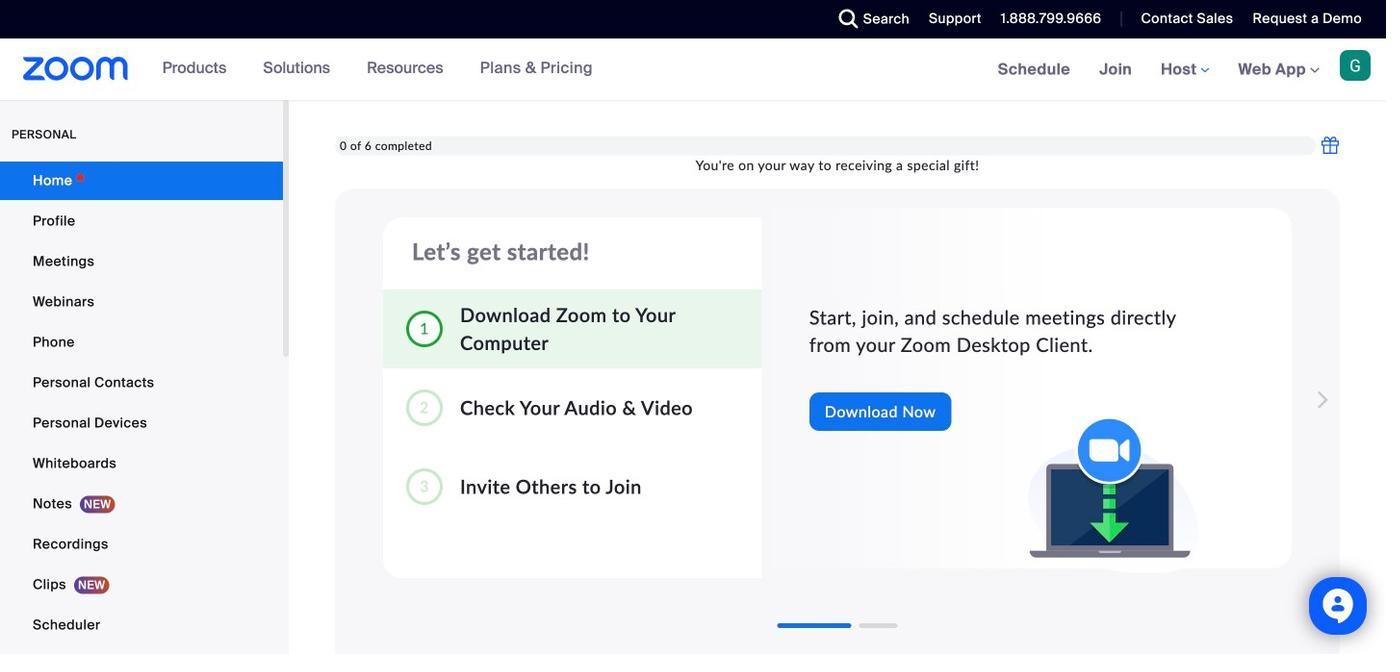 Task type: vqa. For each thing, say whether or not it's contained in the screenshot.
All paid plans come with local toll numbers, but Audio Plan allows you to add Call Out global Toll-free and local dial-in for premium countries on the left bottom of the page
no



Task type: describe. For each thing, give the bounding box(es) containing it.
profile picture image
[[1340, 50, 1371, 81]]

zoom logo image
[[23, 57, 129, 81]]

personal menu menu
[[0, 162, 283, 655]]

meetings navigation
[[984, 39, 1386, 102]]

next image
[[1306, 381, 1333, 420]]



Task type: locate. For each thing, give the bounding box(es) containing it.
banner
[[0, 39, 1386, 102]]

product information navigation
[[148, 39, 607, 100]]



